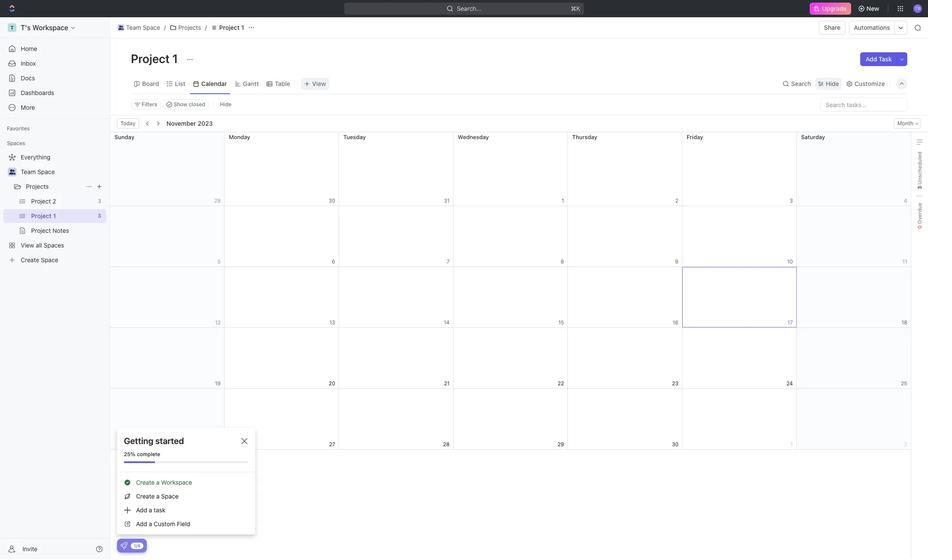 Task type: locate. For each thing, give the bounding box(es) containing it.
project 2
[[31, 198, 56, 205]]

1 vertical spatial spaces
[[44, 242, 64, 249]]

inbox link
[[3, 57, 106, 70]]

0 horizontal spatial 30
[[329, 197, 335, 204]]

list link
[[173, 78, 186, 90]]

calendar
[[202, 80, 227, 87]]

share button
[[820, 21, 847, 35]]

thursday
[[573, 134, 598, 140]]

workspace up home link
[[32, 24, 68, 32]]

view inside view all spaces 'link'
[[21, 242, 34, 249]]

task
[[880, 55, 893, 63]]

5 row from the top
[[110, 389, 912, 450]]

grid containing sunday
[[110, 132, 912, 559]]

0 vertical spatial add
[[867, 55, 878, 63]]

view right "table"
[[313, 80, 326, 87]]

3 inside row
[[790, 197, 794, 204]]

spaces up create space link
[[44, 242, 64, 249]]

spaces down favorites button
[[7, 140, 25, 147]]

1 vertical spatial projects
[[26, 183, 49, 190]]

1 vertical spatial hide
[[220, 101, 232, 108]]

0 vertical spatial hide
[[827, 80, 840, 87]]

add for add a custom field
[[136, 520, 147, 528]]

hide inside hide button
[[220, 101, 232, 108]]

team space inside sidebar 'navigation'
[[21, 168, 55, 176]]

1 horizontal spatial project 1
[[131, 51, 181, 66]]

row containing 5
[[110, 206, 912, 267]]

1 horizontal spatial /
[[205, 24, 207, 31]]

0 horizontal spatial workspace
[[32, 24, 68, 32]]

2
[[676, 197, 679, 204], [53, 198, 56, 205], [905, 441, 908, 448]]

tree inside sidebar 'navigation'
[[3, 150, 106, 267]]

notes
[[53, 227, 69, 234]]

search button
[[781, 78, 815, 90]]

hide button
[[217, 99, 235, 110]]

a up task
[[156, 493, 160, 500]]

space down create a workspace
[[161, 493, 179, 500]]

1 horizontal spatial hide
[[827, 80, 840, 87]]

1 horizontal spatial project 1 link
[[209, 22, 246, 33]]

hide inside hide dropdown button
[[827, 80, 840, 87]]

1 horizontal spatial workspace
[[161, 479, 192, 486]]

tb
[[916, 6, 921, 11]]

hide right the search
[[827, 80, 840, 87]]

row
[[110, 132, 912, 206], [110, 206, 912, 267], [110, 267, 912, 328], [110, 328, 912, 389], [110, 389, 912, 450]]

1 horizontal spatial spaces
[[44, 242, 64, 249]]

project
[[219, 24, 240, 31], [131, 51, 170, 66], [31, 198, 51, 205], [31, 212, 51, 220], [31, 227, 51, 234]]

1 vertical spatial workspace
[[161, 479, 192, 486]]

create inside create space link
[[21, 256, 39, 264]]

a for workspace
[[156, 479, 160, 486]]

0 horizontal spatial projects
[[26, 183, 49, 190]]

0 vertical spatial team space link
[[115, 22, 162, 33]]

project 1
[[219, 24, 244, 31], [131, 51, 181, 66], [31, 212, 56, 220]]

share
[[825, 24, 841, 31]]

project 2 link
[[31, 195, 94, 208]]

1 vertical spatial team space
[[21, 168, 55, 176]]

2 row from the top
[[110, 206, 912, 267]]

1 horizontal spatial view
[[313, 80, 326, 87]]

0 horizontal spatial spaces
[[7, 140, 25, 147]]

7
[[447, 258, 450, 265]]

create up 'add a task'
[[136, 493, 155, 500]]

a for space
[[156, 493, 160, 500]]

create for create a workspace
[[136, 479, 155, 486]]

0 vertical spatial view
[[313, 80, 326, 87]]

1 vertical spatial 29
[[558, 441, 565, 448]]

team space right user group image
[[126, 24, 160, 31]]

1 inside sidebar 'navigation'
[[53, 212, 56, 220]]

0 horizontal spatial team space
[[21, 168, 55, 176]]

24
[[787, 380, 794, 387]]

add task button
[[861, 52, 898, 66]]

onboarding checklist button image
[[121, 543, 128, 549]]

0 horizontal spatial project 1 link
[[31, 209, 94, 223]]

show
[[174, 101, 187, 108]]

create a workspace
[[136, 479, 192, 486]]

25
[[902, 380, 908, 387]]

view
[[313, 80, 326, 87], [21, 242, 34, 249]]

t
[[10, 24, 14, 31]]

monday
[[229, 134, 250, 140]]

space down view all spaces 'link'
[[41, 256, 58, 264]]

a down 'add a task'
[[149, 520, 152, 528]]

1 horizontal spatial team space
[[126, 24, 160, 31]]

hide down calendar
[[220, 101, 232, 108]]

12
[[215, 319, 221, 326]]

1 vertical spatial create
[[136, 479, 155, 486]]

t's workspace
[[21, 24, 68, 32]]

team right user group icon
[[21, 168, 36, 176]]

custom
[[154, 520, 175, 528]]

november 2023
[[167, 120, 213, 127]]

1 horizontal spatial team space link
[[115, 22, 162, 33]]

1/4
[[134, 543, 141, 548]]

add for add task
[[867, 55, 878, 63]]

everything
[[21, 153, 50, 161]]

1 vertical spatial projects link
[[26, 180, 82, 194]]

28
[[444, 441, 450, 448]]

row containing 29
[[110, 132, 912, 206]]

1 vertical spatial project 1
[[131, 51, 181, 66]]

spaces inside 'link'
[[44, 242, 64, 249]]

new button
[[855, 2, 885, 16]]

favorites
[[7, 125, 30, 132]]

0 vertical spatial workspace
[[32, 24, 68, 32]]

1 vertical spatial project 1 link
[[31, 209, 94, 223]]

0 horizontal spatial 29
[[214, 197, 221, 204]]

more
[[21, 104, 35, 111]]

3 row from the top
[[110, 267, 912, 328]]

add for add a task
[[136, 507, 147, 514]]

hide button
[[816, 78, 842, 90]]

view left all
[[21, 242, 34, 249]]

0 horizontal spatial project 1
[[31, 212, 56, 220]]

team
[[126, 24, 141, 31], [21, 168, 36, 176]]

2 vertical spatial add
[[136, 520, 147, 528]]

31
[[444, 197, 450, 204]]

a
[[156, 479, 160, 486], [156, 493, 160, 500], [149, 507, 152, 514], [149, 520, 152, 528]]

1 vertical spatial team space link
[[21, 165, 105, 179]]

0 horizontal spatial /
[[164, 24, 166, 31]]

table
[[275, 80, 290, 87]]

add
[[867, 55, 878, 63], [136, 507, 147, 514], [136, 520, 147, 528]]

create down all
[[21, 256, 39, 264]]

4 row from the top
[[110, 328, 912, 389]]

everything link
[[3, 150, 105, 164]]

1 row from the top
[[110, 132, 912, 206]]

1 vertical spatial view
[[21, 242, 34, 249]]

17
[[788, 319, 794, 326]]

⌘k
[[571, 5, 581, 12]]

2 vertical spatial project 1
[[31, 212, 56, 220]]

dashboards link
[[3, 86, 106, 100]]

0 vertical spatial 29
[[214, 197, 221, 204]]

1
[[241, 24, 244, 31], [172, 51, 178, 66], [562, 197, 565, 204], [53, 212, 56, 220], [791, 441, 794, 448]]

8
[[561, 258, 565, 265]]

tb button
[[912, 2, 926, 16]]

0 vertical spatial projects
[[178, 24, 201, 31]]

0 vertical spatial team
[[126, 24, 141, 31]]

tree containing everything
[[3, 150, 106, 267]]

tree
[[3, 150, 106, 267]]

a left task
[[149, 507, 152, 514]]

workspace inside sidebar 'navigation'
[[32, 24, 68, 32]]

team right user group image
[[126, 24, 141, 31]]

1 horizontal spatial 2
[[676, 197, 679, 204]]

automations
[[855, 24, 891, 31]]

saturday
[[802, 134, 826, 140]]

0 horizontal spatial 2
[[53, 198, 56, 205]]

create space
[[21, 256, 58, 264]]

create up create a space
[[136, 479, 155, 486]]

project 1 link inside sidebar 'navigation'
[[31, 209, 94, 223]]

2 horizontal spatial 2
[[905, 441, 908, 448]]

23
[[673, 380, 679, 387]]

new
[[867, 5, 880, 12]]

user group image
[[118, 26, 124, 30]]

3
[[917, 186, 924, 189], [790, 197, 794, 204], [98, 198, 101, 204], [98, 213, 101, 219]]

add inside button
[[867, 55, 878, 63]]

workspace
[[32, 24, 68, 32], [161, 479, 192, 486]]

1 vertical spatial 30
[[673, 441, 679, 448]]

1 vertical spatial add
[[136, 507, 147, 514]]

0 vertical spatial project 1
[[219, 24, 244, 31]]

1 horizontal spatial 30
[[673, 441, 679, 448]]

project notes
[[31, 227, 69, 234]]

4
[[905, 197, 908, 204]]

2 inside sidebar 'navigation'
[[53, 198, 56, 205]]

a up create a space
[[156, 479, 160, 486]]

home
[[21, 45, 37, 52]]

getting started
[[124, 436, 184, 446]]

0 horizontal spatial team
[[21, 168, 36, 176]]

0 vertical spatial create
[[21, 256, 39, 264]]

6
[[332, 258, 335, 265]]

complete
[[137, 451, 160, 458]]

create for create a space
[[136, 493, 155, 500]]

25% complete
[[124, 451, 160, 458]]

grid
[[110, 132, 912, 559]]

1 horizontal spatial 29
[[558, 441, 565, 448]]

team space link
[[115, 22, 162, 33], [21, 165, 105, 179]]

team space down "everything" at the left top
[[21, 168, 55, 176]]

hide
[[827, 80, 840, 87], [220, 101, 232, 108]]

0 horizontal spatial hide
[[220, 101, 232, 108]]

workspace up create a space
[[161, 479, 192, 486]]

0 horizontal spatial view
[[21, 242, 34, 249]]

view inside view button
[[313, 80, 326, 87]]

0 vertical spatial projects link
[[168, 22, 203, 33]]

30
[[329, 197, 335, 204], [673, 441, 679, 448]]

1 vertical spatial team
[[21, 168, 36, 176]]

29
[[214, 197, 221, 204], [558, 441, 565, 448]]

2 vertical spatial create
[[136, 493, 155, 500]]

dashboards
[[21, 89, 54, 96]]



Task type: describe. For each thing, give the bounding box(es) containing it.
row containing 12
[[110, 267, 912, 328]]

5
[[218, 258, 221, 265]]

today button
[[117, 118, 139, 129]]

create space link
[[3, 253, 105, 267]]

search...
[[457, 5, 482, 12]]

field
[[177, 520, 190, 528]]

close image
[[242, 438, 248, 444]]

getting
[[124, 436, 154, 446]]

22
[[558, 380, 565, 387]]

11
[[903, 258, 908, 265]]

20
[[329, 380, 335, 387]]

overdue
[[917, 203, 924, 226]]

filters button
[[131, 99, 161, 110]]

closed
[[189, 101, 205, 108]]

t's workspace, , element
[[8, 23, 16, 32]]

home link
[[3, 42, 106, 56]]

18
[[903, 319, 908, 326]]

2 horizontal spatial project 1
[[219, 24, 244, 31]]

board
[[142, 80, 159, 87]]

favorites button
[[3, 124, 33, 134]]

user group image
[[9, 169, 15, 175]]

search
[[792, 80, 812, 87]]

friday
[[687, 134, 704, 140]]

gantt link
[[242, 78, 259, 90]]

13
[[330, 319, 335, 326]]

0 vertical spatial 30
[[329, 197, 335, 204]]

view for view all spaces
[[21, 242, 34, 249]]

1 horizontal spatial team
[[126, 24, 141, 31]]

table link
[[273, 78, 290, 90]]

2023
[[198, 120, 213, 127]]

1 horizontal spatial projects
[[178, 24, 201, 31]]

a for custom
[[149, 520, 152, 528]]

sunday
[[115, 134, 135, 140]]

docs link
[[3, 71, 106, 85]]

16
[[673, 319, 679, 326]]

0 horizontal spatial team space link
[[21, 165, 105, 179]]

inbox
[[21, 60, 36, 67]]

view button
[[301, 73, 329, 94]]

started
[[156, 436, 184, 446]]

a for task
[[149, 507, 152, 514]]

0 horizontal spatial projects link
[[26, 180, 82, 194]]

invite
[[22, 545, 38, 553]]

board link
[[140, 78, 159, 90]]

onboarding checklist button element
[[121, 543, 128, 549]]

month button
[[895, 118, 922, 129]]

space down everything link
[[37, 168, 55, 176]]

filters
[[142, 101, 157, 108]]

view for view
[[313, 80, 326, 87]]

15
[[559, 319, 565, 326]]

more button
[[3, 101, 106, 115]]

customize
[[855, 80, 886, 87]]

customize button
[[844, 78, 888, 90]]

0 vertical spatial team space
[[126, 24, 160, 31]]

docs
[[21, 74, 35, 82]]

10
[[788, 258, 794, 265]]

tuesday
[[344, 134, 366, 140]]

row containing 19
[[110, 328, 912, 389]]

task
[[154, 507, 166, 514]]

upgrade link
[[811, 3, 852, 15]]

november
[[167, 120, 196, 127]]

all
[[36, 242, 42, 249]]

show closed button
[[163, 99, 209, 110]]

show closed
[[174, 101, 205, 108]]

sidebar navigation
[[0, 17, 112, 559]]

add task
[[867, 55, 893, 63]]

unscheduled
[[917, 152, 924, 186]]

project notes link
[[31, 224, 105, 238]]

2 / from the left
[[205, 24, 207, 31]]

t's
[[21, 24, 31, 32]]

upgrade
[[823, 5, 848, 12]]

0 vertical spatial spaces
[[7, 140, 25, 147]]

0
[[917, 226, 924, 229]]

row containing 27
[[110, 389, 912, 450]]

create a space
[[136, 493, 179, 500]]

19
[[215, 380, 221, 387]]

1 / from the left
[[164, 24, 166, 31]]

project 1 inside tree
[[31, 212, 56, 220]]

view all spaces link
[[3, 239, 105, 252]]

view all spaces
[[21, 242, 64, 249]]

list
[[175, 80, 186, 87]]

21
[[444, 380, 450, 387]]

month
[[898, 120, 914, 127]]

space right user group image
[[143, 24, 160, 31]]

0 vertical spatial project 1 link
[[209, 22, 246, 33]]

25%
[[124, 451, 136, 458]]

team inside tree
[[21, 168, 36, 176]]

projects inside sidebar 'navigation'
[[26, 183, 49, 190]]

Search tasks... text field
[[821, 98, 908, 111]]

create for create space
[[21, 256, 39, 264]]

1 horizontal spatial projects link
[[168, 22, 203, 33]]

today
[[121, 120, 136, 127]]

14
[[444, 319, 450, 326]]

9
[[676, 258, 679, 265]]

add a custom field
[[136, 520, 190, 528]]

gantt
[[243, 80, 259, 87]]

calendar link
[[200, 78, 227, 90]]

automations button
[[850, 21, 895, 34]]



Task type: vqa. For each thing, say whether or not it's contained in the screenshot.
the topmost enter
no



